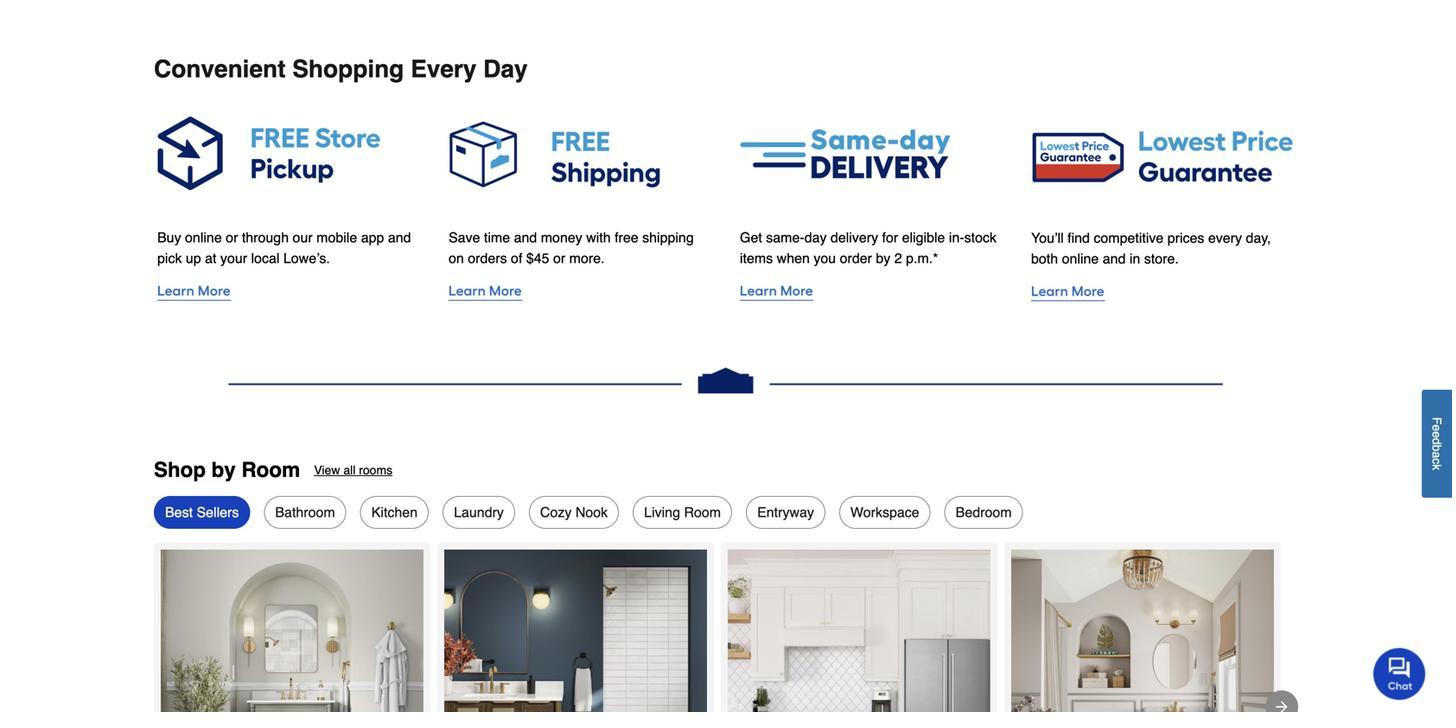 Task type: describe. For each thing, give the bounding box(es) containing it.
nook
[[576, 504, 608, 520]]

more.
[[569, 251, 605, 267]]

every
[[411, 55, 477, 83]]

competitive
[[1094, 230, 1164, 246]]

online inside buy online or through our mobile app and pick up at your local lowe's.
[[185, 230, 222, 246]]

f e e d b a c k button
[[1422, 390, 1453, 498]]

free shipping. image
[[449, 111, 712, 196]]

day,
[[1246, 230, 1271, 246]]

and inside save time and money with free shipping on orders of $45 or more.
[[514, 230, 537, 246]]

2 e from the top
[[1431, 431, 1444, 438]]

view all rooms link
[[314, 458, 393, 482]]

rooms
[[359, 463, 393, 477]]

free
[[615, 230, 639, 246]]

shop
[[154, 458, 206, 482]]

f e e d b a c k
[[1431, 417, 1444, 470]]

buy online or through our mobile app and pick up at your local lowe's.
[[157, 230, 411, 267]]

best
[[165, 504, 193, 520]]

b
[[1431, 445, 1444, 452]]

on
[[449, 251, 464, 267]]

shopping
[[292, 55, 404, 83]]

cozy
[[540, 504, 572, 520]]

4 learn more image from the left
[[1032, 280, 1295, 304]]

by inside get same-day delivery for eligible in-stock items when you order by 2 p.m.*
[[876, 251, 891, 267]]

same day delivery. image
[[740, 111, 1004, 196]]

shop by room
[[154, 458, 300, 482]]

entryway
[[758, 504, 814, 520]]

f
[[1431, 417, 1444, 425]]

convenient
[[154, 55, 286, 83]]

and inside you'll find competitive prices every day, both online and in store.
[[1103, 251, 1126, 267]]

with
[[586, 230, 611, 246]]

our
[[293, 230, 313, 246]]

day
[[805, 230, 827, 246]]

lowest price guarantee. image
[[1032, 111, 1295, 197]]

shipping
[[643, 230, 694, 246]]

bedroom
[[956, 504, 1012, 520]]

you'll
[[1032, 230, 1064, 246]]

or inside save time and money with free shipping on orders of $45 or more.
[[553, 251, 566, 267]]

1 horizontal spatial room
[[684, 504, 721, 520]]

prices
[[1168, 230, 1205, 246]]

get same-day delivery for eligible in-stock items when you order by 2 p.m.*
[[740, 230, 997, 267]]

best sellers
[[165, 504, 239, 520]]

cozy nook
[[540, 504, 608, 520]]

learn more image for local
[[157, 279, 421, 304]]

a centered blue outline of the lowe's logo with page-divider lines extending left and right. image
[[154, 359, 1299, 403]]

get
[[740, 230, 762, 246]]

living
[[644, 504, 680, 520]]

both
[[1032, 251, 1058, 267]]

you'll find competitive prices every day, both online and in store.
[[1032, 230, 1271, 267]]

through
[[242, 230, 289, 246]]

when
[[777, 251, 810, 267]]

in
[[1130, 251, 1141, 267]]

local
[[251, 251, 280, 267]]

k
[[1431, 464, 1444, 470]]

day
[[483, 55, 528, 83]]

app
[[361, 230, 384, 246]]

0 vertical spatial room
[[242, 458, 300, 482]]

of
[[511, 251, 523, 267]]

d
[[1431, 438, 1444, 445]]

$45
[[526, 251, 550, 267]]



Task type: vqa. For each thing, say whether or not it's contained in the screenshot.
CARD
no



Task type: locate. For each thing, give the bounding box(es) containing it.
items
[[740, 251, 773, 267]]

find
[[1068, 230, 1090, 246]]

or inside buy online or through our mobile app and pick up at your local lowe's.
[[226, 230, 238, 246]]

view
[[314, 463, 340, 477]]

1 horizontal spatial or
[[553, 251, 566, 267]]

bathroom
[[275, 504, 335, 520]]

learn more image for more.
[[449, 279, 712, 304]]

or
[[226, 230, 238, 246], [553, 251, 566, 267]]

1 horizontal spatial by
[[876, 251, 891, 267]]

free store pickup. image
[[157, 111, 421, 196]]

and
[[388, 230, 411, 246], [514, 230, 537, 246], [1103, 251, 1126, 267]]

all
[[344, 463, 356, 477]]

and left in
[[1103, 251, 1126, 267]]

or up your
[[226, 230, 238, 246]]

up
[[186, 251, 201, 267]]

and right app
[[388, 230, 411, 246]]

1 vertical spatial or
[[553, 251, 566, 267]]

same-
[[766, 230, 805, 246]]

1 vertical spatial room
[[684, 504, 721, 520]]

by up sellers
[[212, 458, 236, 482]]

buy
[[157, 230, 181, 246]]

learn more image down store.
[[1032, 280, 1295, 304]]

delivery
[[831, 230, 879, 246]]

order
[[840, 251, 872, 267]]

pick
[[157, 251, 182, 267]]

0 horizontal spatial room
[[242, 458, 300, 482]]

2 learn more image from the left
[[449, 279, 712, 304]]

lowe's.
[[283, 251, 330, 267]]

0 horizontal spatial online
[[185, 230, 222, 246]]

learn more image down order at right
[[740, 279, 1004, 304]]

a
[[1431, 452, 1444, 458]]

and up 'of' on the top left
[[514, 230, 537, 246]]

or down money on the top of the page
[[553, 251, 566, 267]]

orders
[[468, 251, 507, 267]]

1 horizontal spatial and
[[514, 230, 537, 246]]

by left 2
[[876, 251, 891, 267]]

c
[[1431, 458, 1444, 464]]

living room
[[644, 504, 721, 520]]

by
[[876, 251, 891, 267], [212, 458, 236, 482]]

save
[[449, 230, 480, 246]]

save time and money with free shipping on orders of $45 or more.
[[449, 230, 694, 267]]

money
[[541, 230, 583, 246]]

online down find
[[1062, 251, 1099, 267]]

online up at
[[185, 230, 222, 246]]

in-
[[949, 230, 965, 246]]

every
[[1209, 230, 1242, 246]]

2 horizontal spatial and
[[1103, 251, 1126, 267]]

0 vertical spatial by
[[876, 251, 891, 267]]

room up bathroom
[[242, 458, 300, 482]]

mobile
[[317, 230, 357, 246]]

0 horizontal spatial and
[[388, 230, 411, 246]]

learn more image for by
[[740, 279, 1004, 304]]

0 vertical spatial online
[[185, 230, 222, 246]]

room
[[242, 458, 300, 482], [684, 504, 721, 520]]

your
[[220, 251, 247, 267]]

for
[[882, 230, 899, 246]]

sellers
[[197, 504, 239, 520]]

at
[[205, 251, 217, 267]]

learn more image down more.
[[449, 279, 712, 304]]

1 vertical spatial online
[[1062, 251, 1099, 267]]

online inside you'll find competitive prices every day, both online and in store.
[[1062, 251, 1099, 267]]

time
[[484, 230, 510, 246]]

eligible
[[902, 230, 945, 246]]

learn more image down lowe's.
[[157, 279, 421, 304]]

1 e from the top
[[1431, 425, 1444, 431]]

you
[[814, 251, 836, 267]]

convenient shopping every day
[[154, 55, 528, 83]]

3 learn more image from the left
[[740, 279, 1004, 304]]

1 vertical spatial by
[[212, 458, 236, 482]]

kitchen
[[372, 504, 418, 520]]

2
[[895, 251, 902, 267]]

0 horizontal spatial or
[[226, 230, 238, 246]]

0 vertical spatial or
[[226, 230, 238, 246]]

e up b
[[1431, 431, 1444, 438]]

store.
[[1145, 251, 1179, 267]]

e up d
[[1431, 425, 1444, 431]]

laundry
[[454, 504, 504, 520]]

chat invite button image
[[1374, 648, 1427, 700]]

workspace
[[851, 504, 920, 520]]

learn more image
[[157, 279, 421, 304], [449, 279, 712, 304], [740, 279, 1004, 304], [1032, 280, 1295, 304]]

e
[[1431, 425, 1444, 431], [1431, 431, 1444, 438]]

online
[[185, 230, 222, 246], [1062, 251, 1099, 267]]

p.m.*
[[906, 251, 939, 267]]

room right living
[[684, 504, 721, 520]]

1 learn more image from the left
[[157, 279, 421, 304]]

stock
[[965, 230, 997, 246]]

0 horizontal spatial by
[[212, 458, 236, 482]]

and inside buy online or through our mobile app and pick up at your local lowe's.
[[388, 230, 411, 246]]

view all rooms
[[314, 463, 393, 477]]

arrow right image
[[1274, 698, 1291, 712]]

1 horizontal spatial online
[[1062, 251, 1099, 267]]



